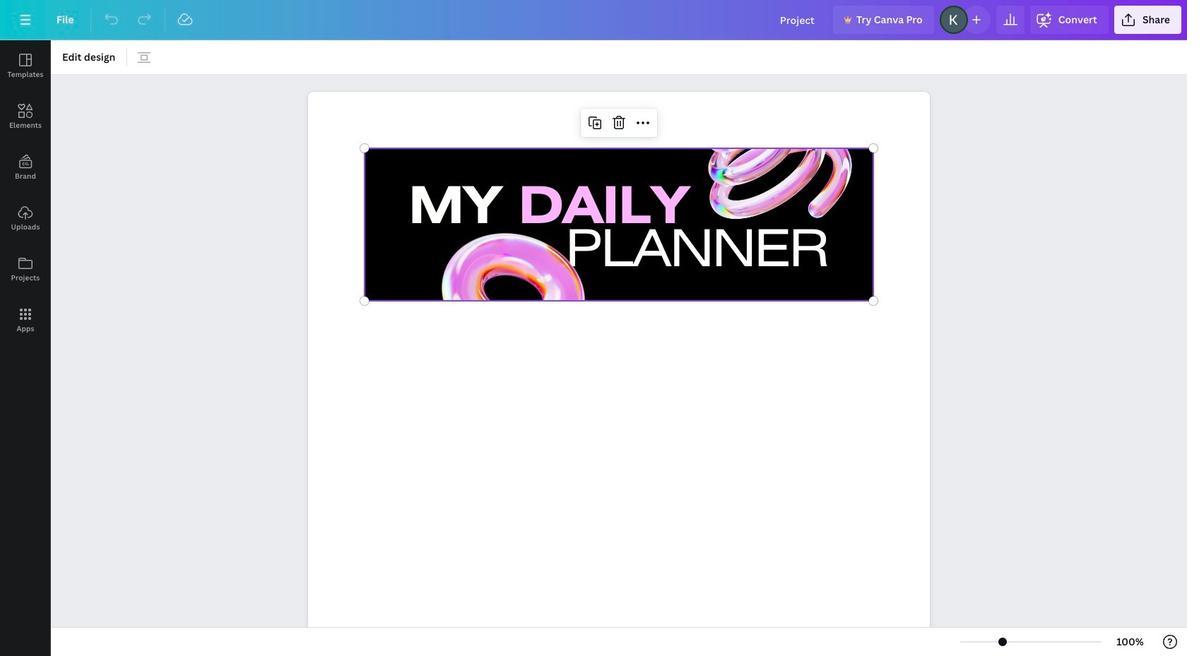 Task type: vqa. For each thing, say whether or not it's contained in the screenshot.
Draw button
no



Task type: locate. For each thing, give the bounding box(es) containing it.
main menu bar
[[0, 0, 1188, 40]]

side panel tab list
[[0, 40, 51, 346]]

None text field
[[308, 84, 930, 657]]



Task type: describe. For each thing, give the bounding box(es) containing it.
Zoom button
[[1108, 631, 1154, 654]]

Design title text field
[[769, 6, 828, 34]]



